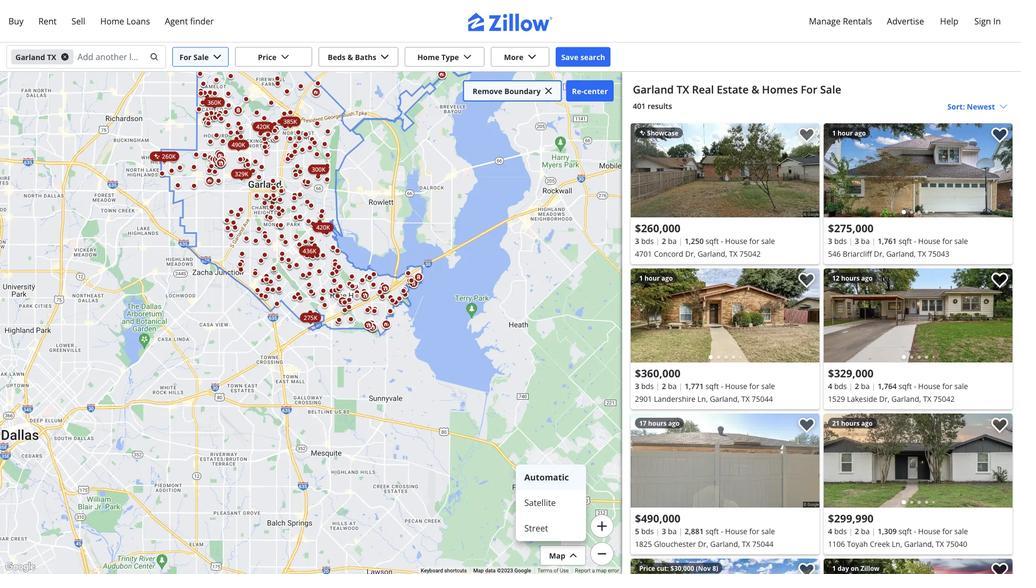 Task type: locate. For each thing, give the bounding box(es) containing it.
for up 2901 landershire ln, garland, tx 75044 link
[[750, 381, 760, 391]]

price inside main content
[[639, 564, 655, 573]]

property images, use arrow keys to navigate, image 1 of 16 group
[[824, 414, 1013, 510]]

- up 4701 concord dr, garland, tx 75042 link on the right top
[[721, 236, 723, 246]]

garland, up 'property images, use arrow keys to navigate, image 1 of 27' group
[[710, 539, 740, 549]]

0 vertical spatial 1 hour ago
[[833, 128, 866, 137]]

0 vertical spatial garland
[[15, 52, 45, 62]]

sqft for $260,000
[[706, 236, 719, 246]]

ba up the lakeside
[[861, 381, 870, 391]]

for for $299,990
[[943, 526, 953, 536]]

agent finder link
[[157, 9, 221, 34]]

-
[[721, 236, 723, 246], [914, 236, 917, 246], [721, 381, 723, 391], [914, 381, 917, 391], [721, 526, 723, 536], [914, 526, 917, 536]]

bds up '2901' on the bottom of the page
[[641, 381, 654, 391]]

5 bds
[[635, 526, 654, 536]]

chevron right image
[[995, 164, 1008, 177], [995, 309, 1008, 322]]

1 vertical spatial 75042
[[934, 394, 955, 404]]

3 bds for $275,000
[[828, 236, 847, 246]]

0 vertical spatial price
[[258, 52, 277, 62]]

2 4 from the top
[[828, 526, 833, 536]]

home left the type
[[418, 52, 440, 62]]

sale up 4701 concord dr, garland, tx 75042 link on the right top
[[762, 236, 775, 246]]

property images, use arrow keys to navigate, image 1 of 9 group
[[824, 123, 1013, 220]]

sale up 1825 glouchester dr, garland, tx 75044 link
[[762, 526, 775, 536]]

1 vertical spatial 4 bds
[[828, 526, 847, 536]]

hour down sale
[[838, 128, 853, 137]]

21 hours ago
[[833, 419, 873, 428]]

home inside dropdown button
[[418, 52, 440, 62]]

hours right the 12
[[841, 274, 860, 282]]

for for $490,000
[[750, 526, 760, 536]]

chevron left image for $329,000
[[829, 309, 842, 322]]

dr, for $329,000
[[879, 394, 890, 404]]

for for $360,000
[[750, 381, 760, 391]]

1 vertical spatial chevron left image
[[829, 309, 842, 322]]

house up 2901 landershire ln, garland, tx 75044 link
[[725, 381, 748, 391]]

sale up 2901 landershire ln, garland, tx 75044 link
[[762, 381, 775, 391]]

0 horizontal spatial price
[[258, 52, 277, 62]]

420k link up 436k
[[313, 223, 334, 232]]

3 up 4701 on the right of the page
[[635, 236, 639, 246]]

3
[[635, 236, 639, 246], [828, 236, 833, 246], [855, 236, 859, 246], [635, 381, 639, 391], [662, 526, 666, 536]]

satellite button
[[516, 490, 586, 516]]

0 horizontal spatial ln,
[[698, 394, 708, 404]]

300k
[[312, 165, 325, 173]]

save this home image for $329,000
[[992, 273, 1009, 288]]

0 vertical spatial ln,
[[698, 394, 708, 404]]

0 horizontal spatial 420k
[[256, 123, 270, 131]]

1 chevron down image from the left
[[381, 53, 389, 61]]

price for price cut: $30,000 (nov 8)
[[639, 564, 655, 573]]

4701
[[635, 249, 652, 259]]

filters element
[[0, 43, 1021, 72]]

1 horizontal spatial price
[[639, 564, 655, 573]]

0 vertical spatial home
[[100, 15, 124, 27]]

- house for sale for $260,000
[[721, 236, 775, 246]]

home type button
[[405, 47, 485, 67]]

0 horizontal spatial chevron right image
[[144, 107, 157, 119]]

1 4 from the top
[[828, 381, 833, 391]]

sale for $329,000
[[955, 381, 968, 391]]

4 bds up 1529
[[828, 381, 847, 391]]

0 vertical spatial chevron right image
[[144, 107, 157, 119]]

sqft right 1,250
[[706, 236, 719, 246]]

ba up briarcliff
[[861, 236, 870, 246]]

ln, down 1,771 sqft
[[698, 394, 708, 404]]

- up 1825 glouchester dr, garland, tx 75044 link
[[721, 526, 723, 536]]

sort:
[[948, 102, 965, 112]]

- up 1106 toyah creek ln, garland, tx 75040 link on the bottom right of the page
[[914, 526, 917, 536]]

0 horizontal spatial garland
[[15, 52, 45, 62]]

dr, down 1,764
[[879, 394, 890, 404]]

for for $260,000
[[750, 236, 760, 246]]

2 horizontal spatial chevron right image
[[995, 455, 1008, 467]]

of
[[554, 568, 559, 574]]

- house for sale for $299,990
[[914, 526, 968, 536]]

home inside main navigation
[[100, 15, 124, 27]]

ba up landershire
[[668, 381, 677, 391]]

property images, use arrow keys to navigate, image 1 of 36 group
[[631, 269, 820, 365]]

2901 landershire ln, garland, tx 75044
[[635, 394, 773, 404]]

4 up 1529
[[828, 381, 833, 391]]

dr, for $490,000
[[698, 539, 709, 549]]

map inside dropdown button
[[549, 551, 565, 561]]

385k link
[[280, 117, 301, 126]]

sale up 546 briarcliff dr, garland, tx 75043 link
[[955, 236, 968, 246]]

sale
[[762, 236, 775, 246], [955, 236, 968, 246], [762, 381, 775, 391], [955, 381, 968, 391], [762, 526, 775, 536], [955, 526, 968, 536]]

map data ©2023 google
[[473, 568, 531, 574]]

main content
[[622, 72, 1021, 575]]

sale up 75040
[[955, 526, 968, 536]]

chevron up image
[[570, 552, 577, 560]]

bds for $299,990
[[834, 526, 847, 536]]

1 down 4701 on the right of the page
[[639, 274, 643, 282]]

sale for $360,000
[[762, 381, 775, 391]]

garland tx real estate & homes for sale
[[633, 82, 842, 97]]

2 for $299,990
[[855, 526, 859, 536]]

house up 75043
[[918, 236, 941, 246]]

- for $275,000
[[914, 236, 917, 246]]

garland inside filters element
[[15, 52, 45, 62]]

- house for sale up 75043
[[914, 236, 968, 246]]

0 horizontal spatial 1 hour ago
[[639, 274, 673, 282]]

chevron down image down finder
[[213, 53, 222, 61]]

1 horizontal spatial &
[[752, 82, 759, 97]]

0 vertical spatial chevron right image
[[995, 164, 1008, 177]]

map region
[[0, 41, 746, 575]]

ln,
[[698, 394, 708, 404], [892, 539, 903, 549]]

1 horizontal spatial ln,
[[892, 539, 903, 549]]

2 chevron left image from the top
[[829, 309, 842, 322]]

2 up "concord" on the right top of the page
[[662, 236, 666, 246]]

- for $360,000
[[721, 381, 723, 391]]

1106 toyah creek ln, garland, tx 75040 link
[[828, 538, 1009, 551]]

$30,000
[[671, 564, 694, 573]]

ba up glouchester
[[668, 526, 677, 536]]

1 horizontal spatial 3 ba
[[855, 236, 870, 246]]

house for $299,990
[[918, 526, 941, 536]]

1 horizontal spatial 1 hour ago
[[833, 128, 866, 137]]

cut:
[[657, 564, 669, 573]]

$329,000
[[828, 366, 874, 381]]

chevron left image inside property images, use arrow keys to navigate, image 1 of 18 group
[[829, 309, 842, 322]]

2 4 bds from the top
[[828, 526, 847, 536]]

1 vertical spatial 1
[[639, 274, 643, 282]]

garland, down 1,764 sqft
[[892, 394, 921, 404]]

& right estate
[[752, 82, 759, 97]]

- house for sale up 1825 glouchester dr, garland, tx 75044 link
[[721, 526, 775, 536]]

1,764
[[878, 381, 897, 391]]

garland, for $275,000
[[886, 249, 916, 259]]

1 chevron left image from the top
[[829, 164, 842, 177]]

chevron right image inside property images, use arrow keys to navigate, image 1 of 16 group
[[995, 455, 1008, 467]]

2
[[662, 236, 666, 246], [662, 381, 666, 391], [855, 381, 859, 391], [855, 526, 859, 536]]

bds for $275,000
[[834, 236, 847, 246]]

- house for sale for $275,000
[[914, 236, 968, 246]]

help link
[[933, 9, 966, 34]]

1 hour ago down 4701 on the right of the page
[[639, 274, 673, 282]]

garland up 401 results
[[633, 82, 674, 97]]

1 horizontal spatial map
[[549, 551, 565, 561]]

garland
[[15, 52, 45, 62], [633, 82, 674, 97]]

1 vertical spatial &
[[752, 82, 759, 97]]

2 up toyah
[[855, 526, 859, 536]]

1 left day
[[833, 564, 836, 573]]

bds up 4701 on the right of the page
[[641, 236, 654, 246]]

2 down $360,000
[[662, 381, 666, 391]]

ago for $329,000
[[862, 274, 873, 282]]

google image
[[3, 561, 38, 575]]

0 horizontal spatial hour
[[645, 274, 660, 282]]

newest
[[967, 102, 995, 112]]

1 vertical spatial 4
[[828, 526, 833, 536]]

price button
[[235, 47, 312, 67]]

0 vertical spatial 4 bds
[[828, 381, 847, 391]]

$299,990
[[828, 511, 874, 526]]

1 vertical spatial map
[[473, 568, 484, 574]]

- for $329,000
[[914, 381, 917, 391]]

0 vertical spatial &
[[348, 52, 353, 62]]

hours right 21
[[841, 419, 860, 428]]

4
[[828, 381, 833, 391], [828, 526, 833, 536]]

0 horizontal spatial &
[[348, 52, 353, 62]]

house for $275,000
[[918, 236, 941, 246]]

chevron down image right newest
[[1000, 102, 1008, 111]]

garland left the remove tag icon at the left top of page
[[15, 52, 45, 62]]

0 vertical spatial 75044
[[752, 394, 773, 404]]

2901 landershire ln, garland, tx 75044 image
[[631, 269, 820, 363]]

chevron right image
[[144, 107, 157, 119], [802, 309, 814, 322], [995, 455, 1008, 467]]

1 vertical spatial 1 hour ago
[[639, 274, 673, 282]]

sort: newest button
[[945, 101, 1011, 113]]

dr, down 1,250
[[685, 249, 696, 259]]

436k
[[303, 247, 316, 255]]

1 horizontal spatial 420k link
[[313, 223, 334, 232]]

boundary
[[505, 86, 541, 96]]

3 ba for $490,000
[[662, 526, 677, 536]]

0 vertical spatial map
[[549, 551, 565, 561]]

420k up 436k
[[316, 223, 330, 231]]

3 chevron left image from the top
[[829, 455, 842, 467]]

- house for sale up 1529 lakeside dr, garland, tx 75042 link
[[914, 381, 968, 391]]

$360,000
[[635, 366, 681, 381]]

creek
[[870, 539, 890, 549]]

490k link
[[228, 140, 249, 150]]

2901 landershire ln, garland, tx 75044 link
[[635, 393, 815, 405]]

manage rentals link
[[802, 9, 880, 34]]

75042 for $260,000
[[740, 249, 761, 259]]

save this home button for $490,000
[[790, 414, 820, 444]]

1 horizontal spatial home
[[418, 52, 440, 62]]

dr, for $260,000
[[685, 249, 696, 259]]

4 bds
[[828, 381, 847, 391], [828, 526, 847, 536]]

1 vertical spatial 420k link
[[313, 223, 334, 232]]

$275,000
[[828, 221, 874, 235]]

house up 1825 glouchester dr, garland, tx 75044 link
[[725, 526, 748, 536]]

for up 75040
[[943, 526, 953, 536]]

sqft up 1825 glouchester dr, garland, tx 75044
[[706, 526, 719, 536]]

0 horizontal spatial map
[[473, 568, 484, 574]]

- house for sale for $329,000
[[914, 381, 968, 391]]

hour down 4701 on the right of the page
[[645, 274, 660, 282]]

ba up "concord" on the right top of the page
[[668, 236, 677, 246]]

map left the data
[[473, 568, 484, 574]]

1 4 bds from the top
[[828, 381, 847, 391]]

1 horizontal spatial chevron right image
[[802, 309, 814, 322]]

sqft right 1,764
[[899, 381, 912, 391]]

300k link
[[308, 165, 329, 174]]

2 chevron down image from the left
[[463, 53, 472, 61]]

chevron down image for home type
[[463, 53, 472, 61]]

2 ba for $299,990
[[855, 526, 870, 536]]

chevron down image inside price popup button
[[281, 53, 289, 61]]

chevron right image for $275,000
[[995, 164, 1008, 177]]

3 ba up briarcliff
[[855, 236, 870, 246]]

2 vertical spatial 1
[[833, 564, 836, 573]]

1 down sale
[[833, 128, 836, 137]]

save this home image for $490,000
[[798, 418, 815, 434]]

bds right 5 at the right bottom
[[641, 526, 654, 536]]

2,881
[[685, 526, 704, 536]]

2 vertical spatial chevron right image
[[995, 455, 1008, 467]]

bds up 546
[[834, 236, 847, 246]]

sqft right 1,761
[[899, 236, 912, 246]]

3 for $360,000
[[635, 381, 639, 391]]

house up 4701 concord dr, garland, tx 75042 link on the right top
[[725, 236, 748, 246]]

dr, for $275,000
[[874, 249, 885, 259]]

420k
[[256, 123, 270, 131], [316, 223, 330, 231]]

1 vertical spatial 75044
[[752, 539, 774, 549]]

landershire
[[654, 394, 696, 404]]

0 vertical spatial hour
[[838, 128, 853, 137]]

chevron down image for beds & baths
[[381, 53, 389, 61]]

sqft up 2901 landershire ln, garland, tx 75044
[[706, 381, 719, 391]]

3 bds up '2901' on the bottom of the page
[[635, 381, 654, 391]]

0 vertical spatial 420k
[[256, 123, 270, 131]]

home left loans
[[100, 15, 124, 27]]

& right "beds" on the top
[[348, 52, 353, 62]]

2 vertical spatial chevron left image
[[829, 455, 842, 467]]

0 horizontal spatial 75042
[[740, 249, 761, 259]]

chevron down image inside beds & baths popup button
[[381, 53, 389, 61]]

2 ba for $260,000
[[662, 236, 677, 246]]

2 chevron right image from the top
[[995, 309, 1008, 322]]

385k 420k
[[256, 118, 297, 131]]

bds for $490,000
[[641, 526, 654, 536]]

12 hours ago
[[833, 274, 873, 282]]

price inside popup button
[[258, 52, 277, 62]]

save this home button for $329,000
[[983, 269, 1013, 298]]

0 vertical spatial 3 ba
[[855, 236, 870, 246]]

chevron right image for $360,000
[[802, 309, 814, 322]]

2 ba up landershire
[[662, 381, 677, 391]]

4 up 1106
[[828, 526, 833, 536]]

ba up toyah
[[861, 526, 870, 536]]

3 bds up 4701 on the right of the page
[[635, 236, 654, 246]]

1 vertical spatial home
[[418, 52, 440, 62]]

search image
[[150, 53, 159, 61]]

agent
[[165, 15, 188, 27]]

1 for $275,000
[[833, 128, 836, 137]]

0 horizontal spatial chevron down image
[[381, 53, 389, 61]]

dr, down 1,761
[[874, 249, 885, 259]]

chevron down image
[[381, 53, 389, 61], [463, 53, 472, 61]]

ba for $260,000
[[668, 236, 677, 246]]

bds up 1106
[[834, 526, 847, 536]]

hour
[[838, 128, 853, 137], [645, 274, 660, 282]]

chevron down image right the baths
[[381, 53, 389, 61]]

- up 1529 lakeside dr, garland, tx 75042 link
[[914, 381, 917, 391]]

3 for $260,000
[[635, 236, 639, 246]]

1 vertical spatial garland
[[633, 82, 674, 97]]

1 horizontal spatial garland
[[633, 82, 674, 97]]

1,309
[[878, 526, 897, 536]]

0 vertical spatial 4
[[828, 381, 833, 391]]

bds up 1529
[[834, 381, 847, 391]]

1 horizontal spatial 75042
[[934, 394, 955, 404]]

garland,
[[698, 249, 727, 259], [886, 249, 916, 259], [710, 394, 740, 404], [892, 394, 921, 404], [710, 539, 740, 549], [904, 539, 934, 549]]

remove boundary
[[473, 86, 541, 96]]

2 ba up toyah
[[855, 526, 870, 536]]

sign in
[[975, 15, 1001, 27]]

ago for $275,000
[[855, 128, 866, 137]]

house up 1106 toyah creek ln, garland, tx 75040 link on the bottom right of the page
[[918, 526, 941, 536]]

bds for $360,000
[[641, 381, 654, 391]]

4 for $299,990
[[828, 526, 833, 536]]

17 hours ago
[[639, 419, 680, 428]]

chevron down image for price
[[281, 53, 289, 61]]

$260,000
[[635, 221, 681, 235]]

more
[[504, 52, 524, 62]]

1 hour ago down sale
[[833, 128, 866, 137]]

rent
[[38, 15, 57, 27]]

bds for $260,000
[[641, 236, 654, 246]]

1 horizontal spatial hour
[[838, 128, 853, 137]]

12
[[833, 274, 840, 282]]

tx inside filters element
[[47, 52, 56, 62]]

sqft up 1106 toyah creek ln, garland, tx 75040
[[899, 526, 912, 536]]

chevron down image left "beds" on the top
[[281, 53, 289, 61]]

2 ba
[[662, 236, 677, 246], [662, 381, 677, 391], [855, 381, 870, 391], [855, 526, 870, 536]]

4 bds up 1106
[[828, 526, 847, 536]]

0 vertical spatial 1
[[833, 128, 836, 137]]

2 ba for $360,000
[[662, 381, 677, 391]]

terms of use
[[538, 568, 569, 574]]

for up 75043
[[943, 236, 953, 246]]

chevron down image
[[213, 53, 222, 61], [281, 53, 289, 61], [528, 53, 536, 61], [1000, 102, 1008, 111]]

0 vertical spatial 75042
[[740, 249, 761, 259]]

chevron left image inside property images, use arrow keys to navigate, image 1 of 9 group
[[829, 164, 842, 177]]

for up 1825 glouchester dr, garland, tx 75044 link
[[750, 526, 760, 536]]

map for map data ©2023 google
[[473, 568, 484, 574]]

1 vertical spatial chevron right image
[[995, 309, 1008, 322]]

1 chevron right image from the top
[[995, 164, 1008, 177]]

type
[[441, 52, 459, 62]]

& inside popup button
[[348, 52, 353, 62]]

garland, down 1,250 sqft on the top right
[[698, 249, 727, 259]]

sale
[[820, 82, 842, 97]]

2 up the lakeside
[[855, 381, 859, 391]]

chevron down image inside "sort: newest" dropdown button
[[1000, 102, 1008, 111]]

1 horizontal spatial chevron down image
[[463, 53, 472, 61]]

2 ba up the lakeside
[[855, 381, 870, 391]]

for
[[750, 236, 760, 246], [943, 236, 953, 246], [750, 381, 760, 391], [943, 381, 953, 391], [750, 526, 760, 536], [943, 526, 953, 536]]

sparkle image
[[639, 130, 646, 136]]

sqft for $360,000
[[706, 381, 719, 391]]

260k link
[[150, 152, 179, 161]]

1 vertical spatial 3 ba
[[662, 526, 677, 536]]

agent finder
[[165, 15, 214, 27]]

save this home image
[[798, 128, 815, 143], [992, 128, 1009, 143], [798, 273, 815, 288], [992, 273, 1009, 288], [992, 563, 1009, 575]]

1 vertical spatial price
[[639, 564, 655, 573]]

center
[[584, 86, 608, 96]]

1 hour ago
[[833, 128, 866, 137], [639, 274, 673, 282]]

sqft for $275,000
[[899, 236, 912, 246]]

1 horizontal spatial 420k
[[316, 223, 330, 231]]

ln, down 1,309 sqft
[[892, 539, 903, 549]]

garland for garland tx real estate & homes for sale
[[633, 82, 674, 97]]

chevron left image inside property images, use arrow keys to navigate, image 1 of 16 group
[[829, 455, 842, 467]]

- house for sale up 75040
[[914, 526, 968, 536]]

- up 546 briarcliff dr, garland, tx 75043 link
[[914, 236, 917, 246]]

$490,000
[[635, 511, 681, 526]]

chevron down image right the type
[[463, 53, 472, 61]]

0 vertical spatial chevron left image
[[829, 164, 842, 177]]

save this home image
[[798, 418, 815, 434], [992, 418, 1009, 434], [798, 563, 815, 575]]

- up 2901 landershire ln, garland, tx 75044 link
[[721, 381, 723, 391]]

dr, down 2,881 sqft
[[698, 539, 709, 549]]

beds & baths
[[328, 52, 376, 62]]

sqft for $299,990
[[899, 526, 912, 536]]

1 vertical spatial hour
[[645, 274, 660, 282]]

1106 toyah creek ln, garland, tx 75040 image
[[824, 414, 1013, 508]]

3 bds
[[635, 236, 654, 246], [828, 236, 847, 246], [635, 381, 654, 391]]

menu
[[516, 465, 586, 542]]

chevron left image
[[829, 164, 842, 177], [829, 309, 842, 322], [829, 455, 842, 467]]

save search
[[561, 52, 605, 62]]

- house for sale up 4701 concord dr, garland, tx 75042 link on the right top
[[721, 236, 775, 246]]

chevron down image inside home type dropdown button
[[463, 53, 472, 61]]

chevron right image inside main navigation
[[144, 107, 157, 119]]

hours right 17 at the bottom
[[648, 419, 667, 428]]

3 ba up glouchester
[[662, 526, 677, 536]]

ba for $299,990
[[861, 526, 870, 536]]

3 up 546
[[828, 236, 833, 246]]

garland, down 1,771 sqft
[[710, 394, 740, 404]]

save search button
[[556, 47, 611, 67]]

chevron down image inside more popup button
[[528, 53, 536, 61]]

1 vertical spatial chevron right image
[[802, 309, 814, 322]]

0 vertical spatial 420k link
[[253, 122, 274, 131]]

sign in link
[[967, 9, 1009, 34]]

map
[[596, 568, 607, 574]]

0 horizontal spatial home
[[100, 15, 124, 27]]

for
[[801, 82, 818, 97]]

0 horizontal spatial 3 ba
[[662, 526, 677, 536]]

garland, down 1,761 sqft
[[886, 249, 916, 259]]

for up 1529 lakeside dr, garland, tx 75042 link
[[943, 381, 953, 391]]

75044 for $490,000
[[752, 539, 774, 549]]

house up 1529 lakeside dr, garland, tx 75042 link
[[918, 381, 941, 391]]



Task type: vqa. For each thing, say whether or not it's contained in the screenshot.
Keyboard
yes



Task type: describe. For each thing, give the bounding box(es) containing it.
ago for $299,990
[[862, 419, 873, 428]]

main content containing garland tx real estate & homes for sale
[[622, 72, 1021, 575]]

save this home button for $360,000
[[790, 269, 820, 298]]

automatic button
[[516, 465, 586, 490]]

home loans link
[[93, 9, 157, 34]]

chevron down image for more
[[528, 53, 536, 61]]

75042 for $329,000
[[934, 394, 955, 404]]

ba for $360,000
[[668, 381, 677, 391]]

main navigation
[[0, 0, 1021, 176]]

automatic
[[525, 472, 569, 483]]

1529
[[828, 394, 845, 404]]

for for $275,000
[[943, 236, 953, 246]]

1106 toyah creek ln, garland, tx 75040
[[828, 539, 968, 549]]

4701 concord dr, garland, tx 75042 image
[[631, 123, 820, 218]]

ago for $490,000
[[668, 419, 680, 428]]

house for $360,000
[[725, 381, 748, 391]]

baths
[[355, 52, 376, 62]]

Search text field
[[78, 48, 143, 65]]

1529 lakeside dr, garland, tx 75042 link
[[828, 393, 1009, 405]]

home type
[[418, 52, 459, 62]]

garland for garland tx
[[15, 52, 45, 62]]

chevron down image for sort: newest
[[1000, 102, 1008, 111]]

75044 for $360,000
[[752, 394, 773, 404]]

1 for $360,000
[[639, 274, 643, 282]]

rent link
[[31, 9, 64, 34]]

3 ba for $275,000
[[855, 236, 870, 246]]

275k
[[304, 314, 317, 322]]

save this home image for $299,990
[[992, 418, 1009, 434]]

zillow
[[861, 564, 880, 573]]

property images, use arrow keys to navigate, image 1 of 23 group
[[824, 559, 1013, 575]]

sell link
[[64, 9, 93, 34]]

zillow logo image
[[468, 13, 553, 31]]

sale for $260,000
[[762, 236, 775, 246]]

hours for $329,000
[[841, 274, 860, 282]]

17
[[639, 419, 647, 428]]

1529 lakeside dr, garland, tx 75042 image
[[824, 269, 1013, 363]]

buy
[[9, 15, 23, 27]]

1 vertical spatial ln,
[[892, 539, 903, 549]]

beds & baths button
[[319, 47, 398, 67]]

terms
[[538, 568, 553, 574]]

keyboard shortcuts button
[[421, 567, 467, 575]]

3 up briarcliff
[[855, 236, 859, 246]]

21
[[833, 419, 840, 428]]

save this home image for $260,000
[[798, 128, 815, 143]]

garland tx
[[15, 52, 56, 62]]

sqft for $329,000
[[899, 381, 912, 391]]

street button
[[516, 516, 586, 542]]

day
[[838, 564, 849, 573]]

2901
[[635, 394, 652, 404]]

1,761 sqft
[[878, 236, 912, 246]]

4 for $329,000
[[828, 381, 833, 391]]

hours for $490,000
[[648, 419, 667, 428]]

home loans
[[100, 15, 150, 27]]

manage rentals
[[809, 15, 872, 27]]

home for home loans
[[100, 15, 124, 27]]

report
[[575, 568, 591, 574]]

sign
[[975, 15, 991, 27]]

in
[[994, 15, 1001, 27]]

chevron right image for $299,990
[[995, 455, 1008, 467]]

menu containing automatic
[[516, 465, 586, 542]]

436k link
[[299, 246, 320, 256]]

1106
[[828, 539, 845, 549]]

manage
[[809, 15, 841, 27]]

garland, for $329,000
[[892, 394, 921, 404]]

save
[[561, 52, 579, 62]]

75040
[[946, 539, 968, 549]]

chevron left image for $299,990
[[829, 455, 842, 467]]

on
[[851, 564, 859, 573]]

save this home image for $360,000
[[798, 273, 815, 288]]

1,761
[[878, 236, 897, 246]]

3 bds for $260,000
[[635, 236, 654, 246]]

chevron left image for $275,000
[[829, 164, 842, 177]]

1825 glouchester dr, garland, tx 75044 link
[[635, 538, 815, 551]]

546 briarcliff dr, garland, tx 75043 link
[[828, 247, 1009, 260]]

0 horizontal spatial 420k link
[[253, 122, 274, 131]]

420k inside 385k 420k
[[256, 123, 270, 131]]

re-center button
[[566, 80, 614, 102]]

briarcliff
[[843, 249, 872, 259]]

terms of use link
[[538, 568, 569, 574]]

close image
[[545, 87, 552, 95]]

property images, use arrow keys to navigate, image 1 of 18 group
[[824, 269, 1013, 365]]

remove tag image
[[61, 53, 69, 61]]

save this home button for $299,990
[[983, 414, 1013, 444]]

275k link
[[300, 313, 321, 323]]

homes
[[762, 82, 798, 97]]

save this home image for $275,000
[[992, 128, 1009, 143]]

ba for $490,000
[[668, 526, 677, 536]]

546 briarcliff dr, garland, tx 75043 image
[[824, 123, 1013, 218]]

1 day on zillow
[[833, 564, 880, 573]]

1,771
[[685, 381, 704, 391]]

1 vertical spatial 420k
[[316, 223, 330, 231]]

- for $260,000
[[721, 236, 723, 246]]

save this home button for $275,000
[[983, 123, 1013, 153]]

4701 concord dr, garland, tx 75042 link
[[635, 247, 815, 260]]

- house for sale for $490,000
[[721, 526, 775, 536]]

2 for $260,000
[[662, 236, 666, 246]]

3 bds for $360,000
[[635, 381, 654, 391]]

map for map
[[549, 551, 565, 561]]

google
[[515, 568, 531, 574]]

1825 glouchester dr, garland, tx 75044
[[635, 539, 774, 549]]

chevron right image for $329,000
[[995, 309, 1008, 322]]

ba for $275,000
[[861, 236, 870, 246]]

home for home type
[[418, 52, 440, 62]]

finder
[[190, 15, 214, 27]]

house for $260,000
[[725, 236, 748, 246]]

& inside main content
[[752, 82, 759, 97]]

1,764 sqft
[[878, 381, 912, 391]]

error
[[608, 568, 619, 574]]

sqft for $490,000
[[706, 526, 719, 536]]

property images, use arrow keys to navigate, image 1 of 27 group
[[631, 559, 820, 575]]

©2023
[[497, 568, 513, 574]]

chevron left image
[[636, 309, 649, 322]]

house for $490,000
[[725, 526, 748, 536]]

2 ba for $329,000
[[855, 381, 870, 391]]

1529 lakeside dr, garland, tx 75042
[[828, 394, 955, 404]]

real
[[692, 82, 714, 97]]

490k
[[232, 141, 245, 149]]

minus image
[[597, 549, 608, 560]]

546 briarcliff dr, garland, tx 75043
[[828, 249, 950, 259]]

clear field image
[[148, 53, 157, 61]]

1 hour ago for $275,000
[[833, 128, 866, 137]]

sale for $490,000
[[762, 526, 775, 536]]

toyah
[[847, 539, 868, 549]]

re-
[[572, 86, 584, 96]]

(nov
[[696, 564, 711, 573]]

3 for $275,000
[[828, 236, 833, 246]]

hour for $275,000
[[838, 128, 853, 137]]

more button
[[491, 47, 550, 67]]

save this home button for $260,000
[[790, 123, 820, 153]]

loans
[[126, 15, 150, 27]]

hour for $360,000
[[645, 274, 660, 282]]

house for $329,000
[[918, 381, 941, 391]]

bds for $329,000
[[834, 381, 847, 391]]

sale for $275,000
[[955, 236, 968, 246]]

report a map error link
[[575, 568, 619, 574]]

data
[[485, 568, 496, 574]]

360k
[[208, 98, 221, 106]]

remove boundary button
[[463, 80, 562, 102]]

2 for $360,000
[[662, 381, 666, 391]]

for for $329,000
[[943, 381, 953, 391]]

garland, up the property images, use arrow keys to navigate, image 1 of 23 group at the right bottom of page
[[904, 539, 934, 549]]

ba for $329,000
[[861, 381, 870, 391]]

- for $299,990
[[914, 526, 917, 536]]

75043
[[928, 249, 950, 259]]

- for $490,000
[[721, 526, 723, 536]]

385k
[[284, 118, 297, 126]]

401 results
[[633, 101, 672, 111]]

hours for $299,990
[[841, 419, 860, 428]]

8)
[[713, 564, 719, 573]]

results
[[648, 101, 672, 111]]

sale for $299,990
[[955, 526, 968, 536]]

a
[[592, 568, 595, 574]]

4 bds for $299,990
[[828, 526, 847, 536]]

rentals
[[843, 15, 872, 27]]

home image
[[13, 56, 36, 79]]

estate
[[717, 82, 749, 97]]

ago for $360,000
[[662, 274, 673, 282]]

1,250
[[685, 236, 704, 246]]

plus image
[[597, 521, 608, 532]]

help
[[940, 15, 959, 27]]

3 down the $490,000
[[662, 526, 666, 536]]

1,771 sqft
[[685, 381, 719, 391]]

1825 glouchester dr, garland, tx 75044 image
[[631, 414, 820, 508]]

2 for $329,000
[[855, 381, 859, 391]]



